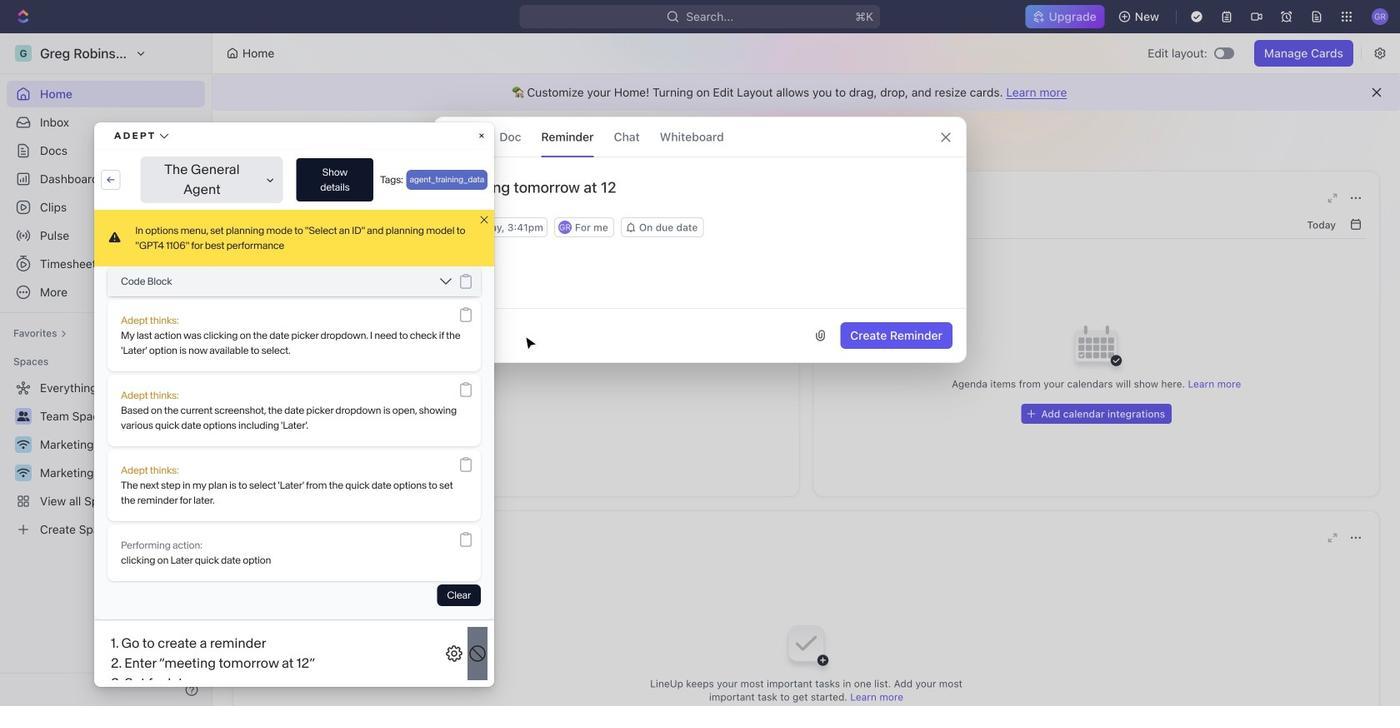 Task type: locate. For each thing, give the bounding box(es) containing it.
sidebar navigation
[[0, 33, 213, 707]]

tree
[[7, 375, 205, 543]]

alert
[[213, 74, 1400, 111]]

dialog
[[433, 117, 967, 363]]



Task type: describe. For each thing, give the bounding box(es) containing it.
tree inside sidebar navigation
[[7, 375, 205, 543]]

Reminder na﻿me or type '/' for commands text field
[[434, 178, 966, 218]]



Task type: vqa. For each thing, say whether or not it's contained in the screenshot.
New inside button
no



